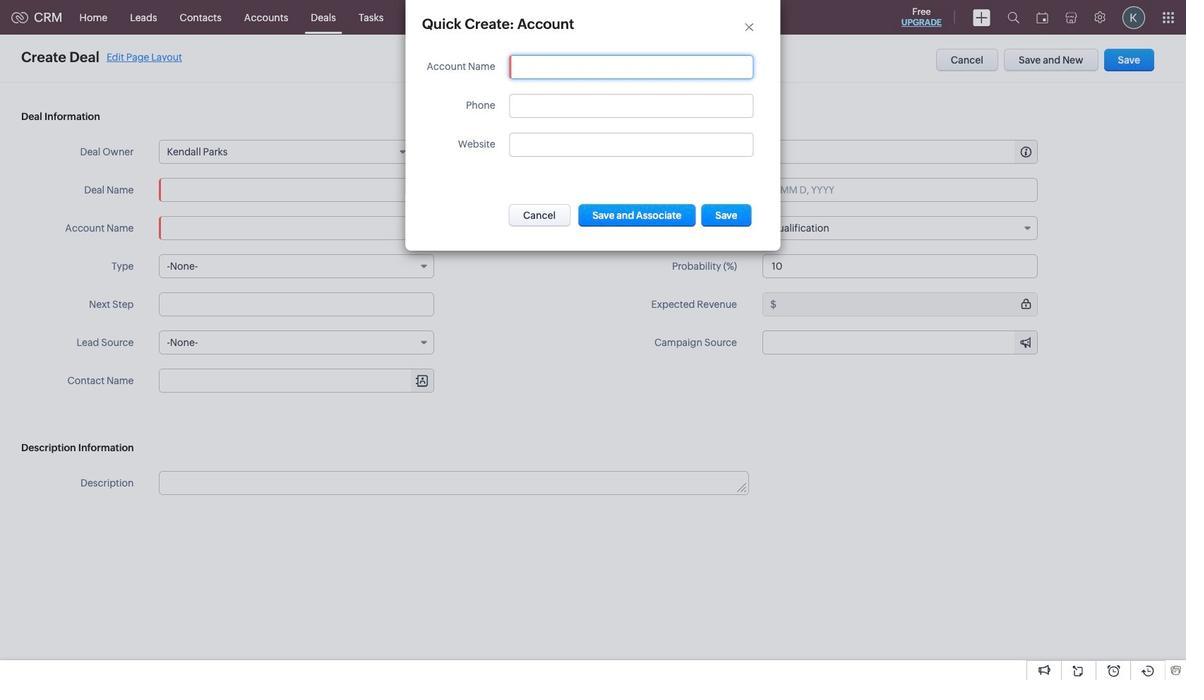 Task type: describe. For each thing, give the bounding box(es) containing it.
MMM D, YYYY text field
[[763, 178, 1038, 202]]



Task type: locate. For each thing, give the bounding box(es) containing it.
None text field
[[517, 61, 746, 73], [779, 141, 1037, 163], [159, 178, 435, 202], [763, 254, 1038, 278], [159, 292, 435, 316], [160, 472, 748, 494], [517, 61, 746, 73], [779, 141, 1037, 163], [159, 178, 435, 202], [763, 254, 1038, 278], [159, 292, 435, 316], [160, 472, 748, 494]]

logo image
[[11, 12, 28, 23]]

None button
[[509, 204, 571, 227], [579, 204, 696, 227], [509, 204, 571, 227], [579, 204, 696, 227]]

None submit
[[701, 204, 752, 227]]



Task type: vqa. For each thing, say whether or not it's contained in the screenshot.
leftmost participants
no



